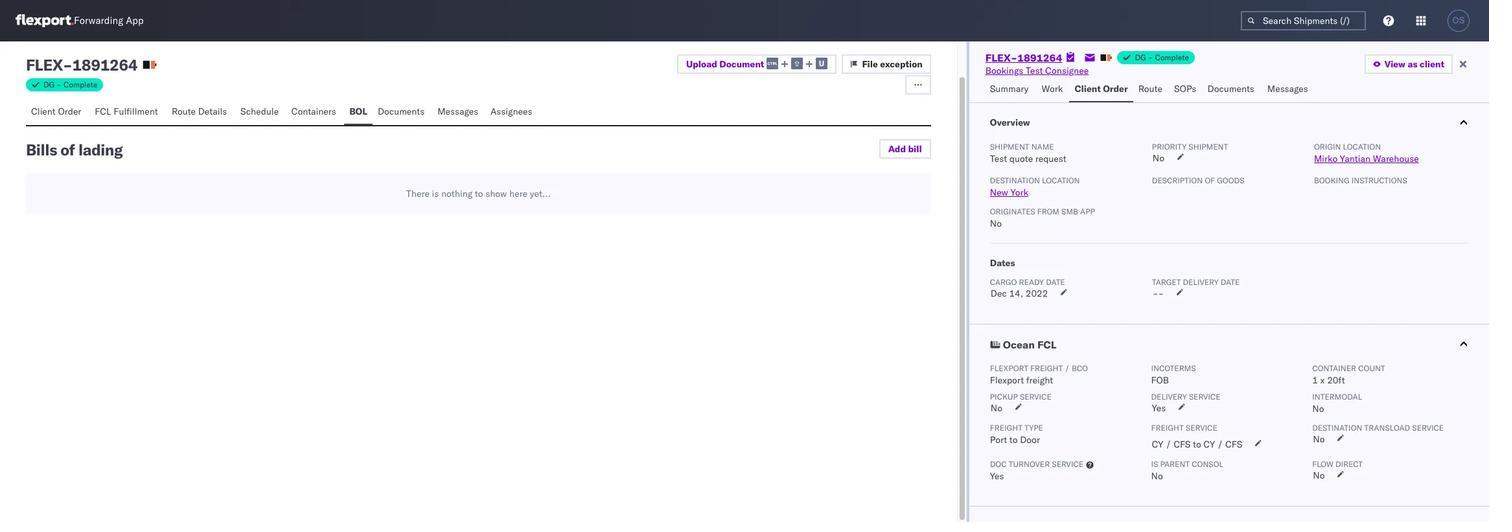 Task type: vqa. For each thing, say whether or not it's contained in the screenshot.
Complete
yes



Task type: describe. For each thing, give the bounding box(es) containing it.
file
[[863, 58, 878, 70]]

location for york
[[1043, 176, 1081, 185]]

york
[[1011, 187, 1029, 198]]

1 vertical spatial freight
[[1027, 375, 1054, 386]]

service right transload
[[1413, 423, 1445, 433]]

turnover
[[1009, 460, 1050, 469]]

0 vertical spatial client order
[[1075, 83, 1129, 95]]

flow direct
[[1313, 460, 1364, 469]]

flex-1891264
[[986, 51, 1063, 64]]

new
[[991, 187, 1009, 198]]

booking instructions
[[1315, 176, 1408, 185]]

container count 1 x 20ft
[[1313, 364, 1386, 386]]

0 vertical spatial documents
[[1208, 83, 1255, 95]]

no inside the intermodal no
[[1313, 403, 1325, 415]]

1 horizontal spatial documents button
[[1203, 77, 1263, 102]]

route details button
[[167, 100, 235, 125]]

priority
[[1153, 142, 1187, 152]]

overview
[[991, 117, 1031, 128]]

mirko
[[1315, 153, 1338, 165]]

incoterms fob
[[1152, 364, 1197, 386]]

flex
[[26, 55, 63, 75]]

0 vertical spatial freight
[[1031, 364, 1063, 373]]

lading
[[78, 140, 123, 160]]

route for route details
[[172, 106, 196, 117]]

description of goods
[[1153, 176, 1245, 185]]

is parent consol no
[[1152, 460, 1224, 482]]

view
[[1385, 58, 1406, 70]]

1 horizontal spatial dg
[[1136, 53, 1147, 62]]

0 horizontal spatial client order button
[[26, 100, 90, 125]]

service right turnover
[[1052, 460, 1084, 469]]

bol button
[[344, 100, 373, 125]]

service
[[1186, 423, 1218, 433]]

0 vertical spatial yes
[[1152, 403, 1167, 414]]

bco
[[1072, 364, 1089, 373]]

ocean
[[1004, 338, 1035, 351]]

destination transload service
[[1313, 423, 1445, 433]]

there is nothing to show here yet...
[[406, 188, 551, 200]]

ocean fcl
[[1004, 338, 1057, 351]]

--
[[1153, 288, 1165, 300]]

target delivery date
[[1153, 278, 1241, 287]]

delivery
[[1152, 392, 1188, 402]]

to for nothing
[[475, 188, 483, 200]]

instructions
[[1352, 176, 1408, 185]]

nothing
[[441, 188, 473, 200]]

0 horizontal spatial app
[[126, 15, 144, 27]]

consignee
[[1046, 65, 1089, 77]]

summary button
[[985, 77, 1037, 102]]

fcl fulfillment button
[[90, 100, 167, 125]]

messages for the left messages "button"
[[438, 106, 479, 117]]

service down flexport freight / bco flexport freight
[[1020, 392, 1052, 402]]

Search Shipments (/) text field
[[1242, 11, 1367, 30]]

2 cfs from the left
[[1226, 439, 1243, 451]]

cargo ready date
[[991, 278, 1066, 287]]

pickup
[[991, 392, 1018, 402]]

1 vertical spatial yes
[[991, 471, 1005, 482]]

overview button
[[970, 103, 1490, 142]]

client
[[1421, 58, 1445, 70]]

to for port
[[1010, 434, 1018, 446]]

goods
[[1218, 176, 1245, 185]]

os
[[1453, 16, 1466, 25]]

is
[[432, 188, 439, 200]]

no inside originates from smb app no
[[991, 218, 1002, 230]]

bookings
[[986, 65, 1024, 77]]

route for route
[[1139, 83, 1163, 95]]

0 horizontal spatial documents button
[[373, 100, 433, 125]]

1 vertical spatial dg - complete
[[43, 80, 98, 89]]

test inside "bookings test consignee" link
[[1026, 65, 1044, 77]]

forwarding
[[74, 15, 123, 27]]

from
[[1038, 207, 1060, 217]]

pickup service
[[991, 392, 1052, 402]]

containers button
[[286, 100, 344, 125]]

1 horizontal spatial complete
[[1156, 53, 1190, 62]]

containers
[[291, 106, 336, 117]]

delivery
[[1184, 278, 1219, 287]]

cargo
[[991, 278, 1018, 287]]

shipment
[[991, 142, 1030, 152]]

2 cy from the left
[[1204, 439, 1216, 451]]

fob
[[1152, 375, 1170, 386]]

priority shipment
[[1153, 142, 1229, 152]]

bookings test consignee
[[986, 65, 1089, 77]]

is
[[1152, 460, 1159, 469]]

add bill button
[[880, 139, 932, 159]]

fcl fulfillment
[[95, 106, 158, 117]]

1 horizontal spatial client
[[1075, 83, 1101, 95]]

cy / cfs to cy / cfs
[[1152, 439, 1243, 451]]

dec
[[991, 288, 1007, 300]]

booking
[[1315, 176, 1350, 185]]

new york link
[[991, 187, 1029, 198]]

app inside originates from smb app no
[[1081, 207, 1096, 217]]

exception
[[881, 58, 923, 70]]

schedule
[[241, 106, 279, 117]]

freight service
[[1152, 423, 1218, 433]]

smb
[[1062, 207, 1079, 217]]

forwarding app link
[[16, 14, 144, 27]]

bill
[[909, 143, 922, 155]]

shipment
[[1189, 142, 1229, 152]]

destination for service
[[1313, 423, 1363, 433]]

mirko yantian warehouse link
[[1315, 153, 1420, 165]]

as
[[1409, 58, 1418, 70]]

1 horizontal spatial /
[[1166, 439, 1172, 451]]

summary
[[991, 83, 1029, 95]]

0 horizontal spatial dg
[[43, 80, 55, 89]]

warehouse
[[1374, 153, 1420, 165]]

1 vertical spatial client order
[[31, 106, 81, 117]]

destination for new
[[991, 176, 1041, 185]]

freight for freight service
[[1152, 423, 1184, 433]]

yantian
[[1341, 153, 1371, 165]]

intermodal no
[[1313, 392, 1363, 415]]

quote
[[1010, 153, 1034, 165]]

no inside is parent consol no
[[1152, 471, 1164, 482]]

0 horizontal spatial messages button
[[433, 100, 486, 125]]



Task type: locate. For each thing, give the bounding box(es) containing it.
client order down consignee
[[1075, 83, 1129, 95]]

1 horizontal spatial test
[[1026, 65, 1044, 77]]

route left sops at the top right of page
[[1139, 83, 1163, 95]]

1 horizontal spatial client order
[[1075, 83, 1129, 95]]

0 vertical spatial order
[[1104, 83, 1129, 95]]

0 vertical spatial client
[[1075, 83, 1101, 95]]

documents button up overview button
[[1203, 77, 1263, 102]]

1 horizontal spatial client order button
[[1070, 77, 1134, 102]]

forwarding app
[[74, 15, 144, 27]]

bills
[[26, 140, 57, 160]]

0 horizontal spatial /
[[1066, 364, 1070, 373]]

1 horizontal spatial 1891264
[[1018, 51, 1063, 64]]

1 horizontal spatial to
[[1010, 434, 1018, 446]]

destination down the intermodal no on the bottom of the page
[[1313, 423, 1363, 433]]

1 freight from the left
[[991, 423, 1023, 433]]

client order button up "bills"
[[26, 100, 90, 125]]

1891264 down the forwarding app
[[72, 55, 138, 75]]

fcl right ocean
[[1038, 338, 1057, 351]]

dg up route button
[[1136, 53, 1147, 62]]

1 horizontal spatial yes
[[1152, 403, 1167, 414]]

direct
[[1336, 460, 1364, 469]]

1 vertical spatial flexport
[[991, 375, 1024, 386]]

1 horizontal spatial cfs
[[1226, 439, 1243, 451]]

location inside destination location new york
[[1043, 176, 1081, 185]]

order left route button
[[1104, 83, 1129, 95]]

1891264 up bookings test consignee
[[1018, 51, 1063, 64]]

port
[[991, 434, 1008, 446]]

door
[[1021, 434, 1041, 446]]

type
[[1025, 423, 1044, 433]]

of for description
[[1205, 176, 1216, 185]]

of
[[61, 140, 75, 160], [1205, 176, 1216, 185]]

/ up parent
[[1166, 439, 1172, 451]]

1 horizontal spatial order
[[1104, 83, 1129, 95]]

transload
[[1365, 423, 1411, 433]]

app right smb
[[1081, 207, 1096, 217]]

cy down service
[[1204, 439, 1216, 451]]

1 date from the left
[[1047, 278, 1066, 287]]

delivery service
[[1152, 392, 1221, 402]]

date for --
[[1221, 278, 1241, 287]]

upload document
[[687, 58, 765, 70]]

documents right bol
[[378, 106, 425, 117]]

route left details at left top
[[172, 106, 196, 117]]

1 vertical spatial documents
[[378, 106, 425, 117]]

0 horizontal spatial cfs
[[1174, 439, 1191, 451]]

flexport. image
[[16, 14, 74, 27]]

0 vertical spatial dg - complete
[[1136, 53, 1190, 62]]

document
[[720, 58, 765, 70]]

0 horizontal spatial fcl
[[95, 106, 111, 117]]

0 horizontal spatial 1891264
[[72, 55, 138, 75]]

0 vertical spatial destination
[[991, 176, 1041, 185]]

dec 14, 2022
[[991, 288, 1049, 300]]

test
[[1026, 65, 1044, 77], [991, 153, 1008, 165]]

route details
[[172, 106, 227, 117]]

parent
[[1161, 460, 1190, 469]]

1 vertical spatial route
[[172, 106, 196, 117]]

test inside shipment name test quote request
[[991, 153, 1008, 165]]

0 vertical spatial of
[[61, 140, 75, 160]]

fcl inside button
[[1038, 338, 1057, 351]]

documents
[[1208, 83, 1255, 95], [378, 106, 425, 117]]

test down flex-1891264
[[1026, 65, 1044, 77]]

date
[[1047, 278, 1066, 287], [1221, 278, 1241, 287]]

2 horizontal spatial to
[[1194, 439, 1202, 451]]

0 vertical spatial flexport
[[991, 364, 1029, 373]]

0 horizontal spatial cy
[[1152, 439, 1164, 451]]

originates
[[991, 207, 1036, 217]]

1 flexport from the top
[[991, 364, 1029, 373]]

originates from smb app no
[[991, 207, 1096, 230]]

intermodal
[[1313, 392, 1363, 402]]

client up "bills"
[[31, 106, 56, 117]]

1 horizontal spatial of
[[1205, 176, 1216, 185]]

1 horizontal spatial app
[[1081, 207, 1096, 217]]

2022
[[1026, 288, 1049, 300]]

documents up overview button
[[1208, 83, 1255, 95]]

yes down delivery
[[1152, 403, 1167, 414]]

1 horizontal spatial date
[[1221, 278, 1241, 287]]

no down 'originates'
[[991, 218, 1002, 230]]

2 horizontal spatial /
[[1218, 439, 1224, 451]]

14,
[[1010, 288, 1024, 300]]

fcl inside button
[[95, 106, 111, 117]]

/ left bco
[[1066, 364, 1070, 373]]

destination up york
[[991, 176, 1041, 185]]

sops
[[1175, 83, 1197, 95]]

1 horizontal spatial cy
[[1204, 439, 1216, 451]]

2 date from the left
[[1221, 278, 1241, 287]]

complete up sops at the top right of page
[[1156, 53, 1190, 62]]

add bill
[[889, 143, 922, 155]]

to right port at bottom
[[1010, 434, 1018, 446]]

count
[[1359, 364, 1386, 373]]

upload document button
[[678, 54, 837, 74]]

flex - 1891264
[[26, 55, 138, 75]]

0 vertical spatial messages
[[1268, 83, 1309, 95]]

cy
[[1152, 439, 1164, 451], [1204, 439, 1216, 451]]

0 horizontal spatial date
[[1047, 278, 1066, 287]]

0 vertical spatial app
[[126, 15, 144, 27]]

date up 2022
[[1047, 278, 1066, 287]]

0 vertical spatial route
[[1139, 83, 1163, 95]]

work button
[[1037, 77, 1070, 102]]

doc turnover service
[[991, 460, 1084, 469]]

location for yantian
[[1344, 142, 1382, 152]]

dg - complete down flex - 1891264
[[43, 80, 98, 89]]

flex-1891264 link
[[986, 51, 1063, 64]]

freight
[[1031, 364, 1063, 373], [1027, 375, 1054, 386]]

1 horizontal spatial fcl
[[1038, 338, 1057, 351]]

no up flow
[[1314, 434, 1326, 445]]

2 flexport from the top
[[991, 375, 1024, 386]]

1 vertical spatial messages
[[438, 106, 479, 117]]

destination location new york
[[991, 176, 1081, 198]]

location inside origin location mirko yantian warehouse
[[1344, 142, 1382, 152]]

test down shipment
[[991, 153, 1008, 165]]

cfs
[[1174, 439, 1191, 451], [1226, 439, 1243, 451]]

1 horizontal spatial documents
[[1208, 83, 1255, 95]]

0 horizontal spatial order
[[58, 106, 81, 117]]

0 vertical spatial fcl
[[95, 106, 111, 117]]

complete down flex - 1891264
[[64, 80, 98, 89]]

freight type port to door
[[991, 423, 1044, 446]]

1 horizontal spatial freight
[[1152, 423, 1184, 433]]

assignees button
[[486, 100, 540, 125]]

1 vertical spatial fcl
[[1038, 338, 1057, 351]]

0 horizontal spatial dg - complete
[[43, 80, 98, 89]]

1 horizontal spatial destination
[[1313, 423, 1363, 433]]

file exception
[[863, 58, 923, 70]]

flow
[[1313, 460, 1334, 469]]

1 cfs from the left
[[1174, 439, 1191, 451]]

documents button right bol
[[373, 100, 433, 125]]

dg down flex
[[43, 80, 55, 89]]

app right forwarding
[[126, 15, 144, 27]]

1 vertical spatial client
[[31, 106, 56, 117]]

0 horizontal spatial client
[[31, 106, 56, 117]]

/ up consol
[[1218, 439, 1224, 451]]

1 vertical spatial order
[[58, 106, 81, 117]]

flexport down ocean
[[991, 364, 1029, 373]]

dg - complete
[[1136, 53, 1190, 62], [43, 80, 98, 89]]

20ft
[[1328, 375, 1346, 386]]

/ inside flexport freight / bco flexport freight
[[1066, 364, 1070, 373]]

1 vertical spatial test
[[991, 153, 1008, 165]]

no down is
[[1152, 471, 1164, 482]]

to for cfs
[[1194, 439, 1202, 451]]

1891264
[[1018, 51, 1063, 64], [72, 55, 138, 75]]

show
[[486, 188, 507, 200]]

details
[[198, 106, 227, 117]]

freight for freight type port to door
[[991, 423, 1023, 433]]

flexport freight / bco flexport freight
[[991, 364, 1089, 386]]

upload
[[687, 58, 718, 70]]

/
[[1066, 364, 1070, 373], [1166, 439, 1172, 451], [1218, 439, 1224, 451]]

file exception button
[[842, 54, 932, 74], [842, 54, 932, 74]]

route inside route button
[[1139, 83, 1163, 95]]

bol
[[350, 106, 368, 117]]

0 horizontal spatial test
[[991, 153, 1008, 165]]

date right delivery
[[1221, 278, 1241, 287]]

1 horizontal spatial messages button
[[1263, 77, 1316, 102]]

0 horizontal spatial route
[[172, 106, 196, 117]]

ocean fcl button
[[970, 325, 1490, 364]]

0 horizontal spatial complete
[[64, 80, 98, 89]]

client order button
[[1070, 77, 1134, 102], [26, 100, 90, 125]]

service up service
[[1190, 392, 1221, 402]]

0 horizontal spatial client order
[[31, 106, 81, 117]]

freight up pickup service
[[1027, 375, 1054, 386]]

of right "bills"
[[61, 140, 75, 160]]

1 vertical spatial destination
[[1313, 423, 1363, 433]]

0 vertical spatial location
[[1344, 142, 1382, 152]]

1 horizontal spatial dg - complete
[[1136, 53, 1190, 62]]

fcl left fulfillment
[[95, 106, 111, 117]]

1 horizontal spatial route
[[1139, 83, 1163, 95]]

freight down ocean fcl
[[1031, 364, 1063, 373]]

0 vertical spatial test
[[1026, 65, 1044, 77]]

date for dec 14, 2022
[[1047, 278, 1066, 287]]

flexport
[[991, 364, 1029, 373], [991, 375, 1024, 386]]

0 horizontal spatial destination
[[991, 176, 1041, 185]]

route button
[[1134, 77, 1170, 102]]

order up bills of lading
[[58, 106, 81, 117]]

0 horizontal spatial of
[[61, 140, 75, 160]]

location down request
[[1043, 176, 1081, 185]]

view as client button
[[1365, 54, 1454, 74]]

0 horizontal spatial messages
[[438, 106, 479, 117]]

1 vertical spatial location
[[1043, 176, 1081, 185]]

0 horizontal spatial documents
[[378, 106, 425, 117]]

yes
[[1152, 403, 1167, 414], [991, 471, 1005, 482]]

there
[[406, 188, 430, 200]]

work
[[1042, 83, 1064, 95]]

of left goods
[[1205, 176, 1216, 185]]

of for bills
[[61, 140, 75, 160]]

target
[[1153, 278, 1182, 287]]

yes down "doc"
[[991, 471, 1005, 482]]

1 horizontal spatial messages
[[1268, 83, 1309, 95]]

no down pickup
[[991, 403, 1003, 414]]

origin location mirko yantian warehouse
[[1315, 142, 1420, 165]]

route inside route details button
[[172, 106, 196, 117]]

0 horizontal spatial yes
[[991, 471, 1005, 482]]

view as client
[[1385, 58, 1445, 70]]

cy up is
[[1152, 439, 1164, 451]]

freight inside freight type port to door
[[991, 423, 1023, 433]]

messages button
[[1263, 77, 1316, 102], [433, 100, 486, 125]]

documents button
[[1203, 77, 1263, 102], [373, 100, 433, 125]]

1 horizontal spatial location
[[1344, 142, 1382, 152]]

name
[[1032, 142, 1055, 152]]

0 vertical spatial complete
[[1156, 53, 1190, 62]]

dg - complete up route button
[[1136, 53, 1190, 62]]

1 vertical spatial complete
[[64, 80, 98, 89]]

-
[[1149, 53, 1154, 62], [63, 55, 72, 75], [57, 80, 62, 89], [1153, 288, 1159, 300], [1159, 288, 1165, 300]]

ready
[[1020, 278, 1045, 287]]

location up 'mirko yantian warehouse' link
[[1344, 142, 1382, 152]]

2 freight from the left
[[1152, 423, 1184, 433]]

1 vertical spatial dg
[[43, 80, 55, 89]]

0 horizontal spatial to
[[475, 188, 483, 200]]

no down flow
[[1314, 470, 1326, 482]]

to inside freight type port to door
[[1010, 434, 1018, 446]]

dates
[[991, 257, 1016, 269]]

bills of lading
[[26, 140, 123, 160]]

messages
[[1268, 83, 1309, 95], [438, 106, 479, 117]]

freight down delivery
[[1152, 423, 1184, 433]]

0 horizontal spatial location
[[1043, 176, 1081, 185]]

client order up "bills"
[[31, 106, 81, 117]]

container
[[1313, 364, 1357, 373]]

messages for rightmost messages "button"
[[1268, 83, 1309, 95]]

to left show
[[475, 188, 483, 200]]

0 vertical spatial dg
[[1136, 53, 1147, 62]]

no down the priority
[[1153, 152, 1165, 164]]

1 cy from the left
[[1152, 439, 1164, 451]]

flexport up pickup
[[991, 375, 1024, 386]]

to down service
[[1194, 439, 1202, 451]]

freight up port at bottom
[[991, 423, 1023, 433]]

freight
[[991, 423, 1023, 433], [1152, 423, 1184, 433]]

destination inside destination location new york
[[991, 176, 1041, 185]]

1 vertical spatial app
[[1081, 207, 1096, 217]]

no down intermodal
[[1313, 403, 1325, 415]]

client down consignee
[[1075, 83, 1101, 95]]

1 vertical spatial of
[[1205, 176, 1216, 185]]

0 horizontal spatial freight
[[991, 423, 1023, 433]]

description
[[1153, 176, 1203, 185]]

shipment name test quote request
[[991, 142, 1067, 165]]

client order button down consignee
[[1070, 77, 1134, 102]]



